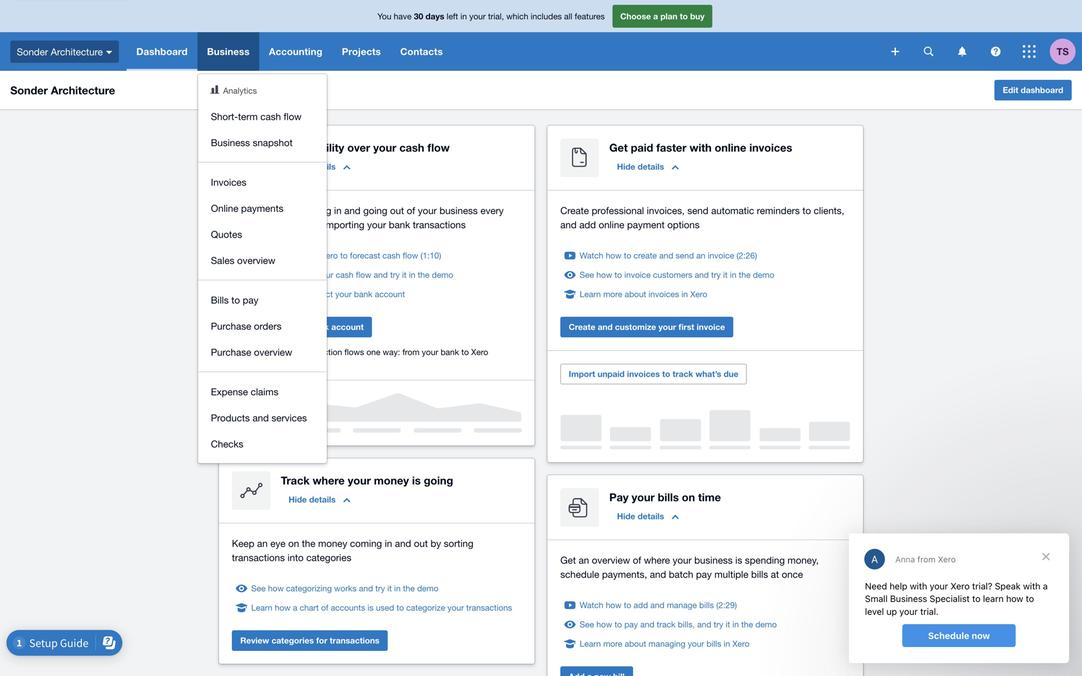Task type: locate. For each thing, give the bounding box(es) containing it.
bills left (2:29)
[[700, 601, 714, 611]]

0 vertical spatial going
[[363, 205, 388, 216]]

1 vertical spatial out
[[414, 538, 428, 549]]

purchase for purchase orders
[[211, 321, 251, 332]]

business inside 'get an overview of where your business is spending money, schedule payments, and batch pay multiple bills at once'
[[695, 555, 733, 566]]

0 horizontal spatial get
[[281, 141, 299, 154]]

get inside 'get an overview of where your business is spending money, schedule payments, and batch pay multiple bills at once'
[[561, 555, 576, 566]]

banking preview line graph image
[[232, 394, 522, 433]]

1 vertical spatial business
[[695, 555, 733, 566]]

1 vertical spatial business
[[211, 137, 250, 148]]

coming inside 'see the money coming in and going out of your business every day by automatically importing your bank transactions'
[[299, 205, 332, 216]]

add
[[580, 219, 596, 230], [634, 601, 648, 611]]

to left what's
[[662, 369, 671, 379]]

0 horizontal spatial money
[[268, 205, 297, 216]]

projects
[[342, 46, 381, 57]]

0 vertical spatial sonder
[[17, 46, 48, 57]]

where right track
[[313, 474, 345, 487]]

0 horizontal spatial pay
[[243, 294, 259, 306]]

get left visibility
[[281, 141, 299, 154]]

more
[[604, 289, 623, 299], [604, 639, 623, 649]]

bills down see how to pay and track bills, and try it in the demo link
[[707, 639, 722, 649]]

0 horizontal spatial account
[[331, 322, 364, 332]]

the up the into
[[302, 538, 316, 549]]

where up the batch
[[644, 555, 670, 566]]

1 vertical spatial create
[[569, 322, 596, 332]]

2 vertical spatial track
[[657, 620, 676, 630]]

0 horizontal spatial add
[[580, 219, 596, 230]]

bills left time
[[658, 491, 679, 504]]

get for get paid faster with online invoices
[[610, 141, 628, 154]]

categories inside "button"
[[272, 636, 314, 646]]

bills inside learn more about managing your bills in xero link
[[707, 639, 722, 649]]

1 vertical spatial track
[[673, 369, 694, 379]]

invoices up reminders
[[750, 141, 793, 154]]

learn more about managing your bills in xero
[[580, 639, 750, 649]]

0 vertical spatial more
[[604, 289, 623, 299]]

expense claims link
[[198, 379, 327, 405]]

2 architecture from the top
[[51, 84, 115, 97]]

dashboard link
[[127, 32, 197, 71]]

where inside 'get an overview of where your business is spending money, schedule payments, and batch pay multiple bills at once'
[[644, 555, 670, 566]]

1 vertical spatial an
[[257, 538, 268, 549]]

learn how to connect your bank account link
[[251, 288, 405, 301]]

svg image
[[959, 47, 967, 56], [106, 51, 113, 54]]

purchase down "purchase orders"
[[211, 347, 251, 358]]

watch how to add and manage bills (2:29) link
[[580, 599, 737, 612]]

overview
[[237, 255, 276, 266], [254, 347, 292, 358], [592, 555, 630, 566]]

eye
[[270, 538, 286, 549]]

your left trial,
[[469, 11, 486, 21]]

0 horizontal spatial a
[[293, 603, 298, 613]]

overview down connect
[[254, 347, 292, 358]]

purchase for purchase overview
[[211, 347, 251, 358]]

transactions inside 'see the money coming in and going out of your business every day by automatically importing your bank transactions'
[[413, 219, 466, 230]]

online
[[715, 141, 747, 154], [599, 219, 625, 230]]

how inside learn how to connect your bank account link
[[275, 289, 291, 299]]

how inside see how categorizing works and try it in the demo link
[[268, 584, 284, 594]]

overview up payments,
[[592, 555, 630, 566]]

track
[[296, 270, 315, 280], [673, 369, 694, 379], [657, 620, 676, 630]]

2 horizontal spatial get
[[610, 141, 628, 154]]

choose
[[621, 11, 651, 21]]

track left what's
[[673, 369, 694, 379]]

sorting
[[444, 538, 474, 549]]

how inside 'watch how to use xero to forecast cash flow (1:10)' link
[[277, 251, 293, 261]]

money inside 'see the money coming in and going out of your business every day by automatically importing your bank transactions'
[[268, 205, 297, 216]]

hide details button down paid
[[610, 157, 687, 177]]

the inside 'see the money coming in and going out of your business every day by automatically importing your bank transactions'
[[251, 205, 265, 216]]

see down keep
[[251, 584, 266, 594]]

1 horizontal spatial add
[[634, 601, 648, 611]]

is
[[412, 474, 421, 487], [736, 555, 743, 566], [368, 603, 374, 613]]

to left buy
[[680, 11, 688, 21]]

see for pay your bills on time
[[580, 620, 594, 630]]

cash down 'watch how to use xero to forecast cash flow (1:10)' link
[[336, 270, 354, 280]]

have
[[394, 11, 412, 21]]

dialog
[[849, 534, 1070, 664]]

bank right importing
[[389, 219, 410, 230]]

and
[[344, 205, 361, 216], [561, 219, 577, 230], [660, 251, 674, 261], [374, 270, 388, 280], [695, 270, 709, 280], [598, 322, 613, 332], [253, 412, 269, 424], [395, 538, 411, 549], [650, 569, 666, 580], [359, 584, 373, 594], [651, 601, 665, 611], [641, 620, 655, 630], [698, 620, 712, 630]]

in inside 'see the money coming in and going out of your business every day by automatically importing your bank transactions'
[[334, 205, 342, 216]]

the
[[251, 205, 265, 216], [418, 270, 430, 280], [739, 270, 751, 280], [302, 538, 316, 549], [403, 584, 415, 594], [742, 620, 753, 630]]

going inside 'see the money coming in and going out of your business every day by automatically importing your bank transactions'
[[363, 205, 388, 216]]

purchase
[[211, 321, 251, 332], [211, 347, 251, 358]]

transactions up the (1:10)
[[413, 219, 466, 230]]

create left the professional
[[561, 205, 589, 216]]

watch how to create and send an invoice (2:26)
[[580, 251, 757, 261]]

0 vertical spatial create
[[561, 205, 589, 216]]

hide down paid
[[617, 162, 636, 172]]

1 purchase from the top
[[211, 321, 251, 332]]

a inside learn how a chart of accounts is used to categorize your transactions link
[[293, 603, 298, 613]]

0 vertical spatial a
[[654, 11, 658, 21]]

purchase inside 'link'
[[211, 321, 251, 332]]

1 about from the top
[[625, 289, 647, 299]]

1 horizontal spatial of
[[407, 205, 415, 216]]

transactions right categorize
[[466, 603, 512, 613]]

how inside 'see how to invoice customers and try it in the demo' link
[[597, 270, 613, 280]]

a left chart
[[293, 603, 298, 613]]

to inside the create professional invoices, send automatic reminders to clients, and add online payment options
[[803, 205, 811, 216]]

banner containing dashboard
[[0, 0, 1083, 464]]

2 horizontal spatial pay
[[696, 569, 712, 580]]

details for visibility
[[309, 162, 336, 172]]

a
[[654, 11, 658, 21], [293, 603, 298, 613]]

in inside banner
[[461, 11, 467, 21]]

trial,
[[488, 11, 504, 21]]

on left time
[[682, 491, 695, 504]]

purchase overview
[[211, 347, 292, 358]]

1 vertical spatial about
[[625, 639, 647, 649]]

cash right over
[[400, 141, 425, 154]]

0 horizontal spatial coming
[[299, 205, 332, 216]]

1 horizontal spatial a
[[654, 11, 658, 21]]

demo
[[432, 270, 453, 280], [753, 270, 775, 280], [417, 584, 439, 594], [756, 620, 777, 630]]

hide down track
[[289, 495, 307, 505]]

1 horizontal spatial business
[[695, 555, 733, 566]]

and inside 'get an overview of where your business is spending money, schedule payments, and batch pay multiple bills at once'
[[650, 569, 666, 580]]

invoice up learn more about invoices in xero
[[625, 270, 651, 280]]

categories right the into
[[306, 552, 352, 564]]

checks
[[211, 438, 244, 450]]

banner
[[0, 0, 1083, 464]]

0 vertical spatial add
[[580, 219, 596, 230]]

1 vertical spatial architecture
[[51, 84, 115, 97]]

features
[[575, 11, 605, 21]]

1 horizontal spatial pay
[[625, 620, 638, 630]]

an for track where your money is going
[[257, 538, 268, 549]]

0 vertical spatial send
[[688, 205, 709, 216]]

an
[[697, 251, 706, 261], [257, 538, 268, 549], [579, 555, 589, 566]]

claims
[[251, 386, 279, 398]]

and inside the create professional invoices, send automatic reminders to clients, and add online payment options
[[561, 219, 577, 230]]

1 architecture from the top
[[51, 46, 103, 57]]

invoices preview bar graph image
[[561, 410, 851, 450]]

pay
[[610, 491, 629, 504]]

2 vertical spatial overview
[[592, 555, 630, 566]]

1 horizontal spatial is
[[412, 474, 421, 487]]

0 vertical spatial overview
[[237, 255, 276, 266]]

add down payments,
[[634, 601, 648, 611]]

overview for sales overview
[[237, 255, 276, 266]]

short-
[[211, 111, 238, 122]]

get visibility over your cash flow
[[281, 141, 450, 154]]

of
[[407, 205, 415, 216], [633, 555, 642, 566], [321, 603, 329, 613]]

in inside see how to track your cash flow and try it in the demo link
[[409, 270, 416, 280]]

bank inside 'see the money coming in and going out of your business every day by automatically importing your bank transactions'
[[389, 219, 410, 230]]

on inside keep an eye on the money coming in and out by sorting transactions into categories
[[288, 538, 299, 549]]

products and services link
[[198, 405, 327, 431]]

details for your
[[638, 512, 664, 522]]

more left managing
[[604, 639, 623, 649]]

1 horizontal spatial money
[[318, 538, 347, 549]]

0 horizontal spatial where
[[313, 474, 345, 487]]

2 vertical spatial invoices
[[627, 369, 660, 379]]

how for pay
[[597, 620, 613, 630]]

your right categorize
[[448, 603, 464, 613]]

2 about from the top
[[625, 639, 647, 649]]

review categories for transactions
[[240, 636, 380, 646]]

a inside banner
[[654, 11, 658, 21]]

sales
[[211, 255, 235, 266]]

create up import
[[569, 322, 596, 332]]

orders
[[254, 321, 282, 332]]

details down paid
[[638, 162, 664, 172]]

how for chart
[[275, 603, 291, 613]]

pay right the batch
[[696, 569, 712, 580]]

business up multiple
[[695, 555, 733, 566]]

transactions down keep
[[232, 552, 285, 564]]

bills down spending
[[751, 569, 768, 580]]

architecture
[[51, 46, 103, 57], [51, 84, 115, 97]]

0 vertical spatial business
[[440, 205, 478, 216]]

hide details down visibility
[[289, 162, 336, 172]]

professional
[[592, 205, 644, 216]]

details
[[309, 162, 336, 172], [638, 162, 664, 172], [309, 495, 336, 505], [638, 512, 664, 522]]

2 horizontal spatial is
[[736, 555, 743, 566]]

edit
[[1003, 85, 1019, 95]]

more up customize
[[604, 289, 623, 299]]

try right customers
[[712, 270, 721, 280]]

your up the batch
[[673, 555, 692, 566]]

is inside 'get an overview of where your business is spending money, schedule payments, and batch pay multiple bills at once'
[[736, 555, 743, 566]]

2 vertical spatial is
[[368, 603, 374, 613]]

0 horizontal spatial svg image
[[106, 51, 113, 54]]

2 purchase from the top
[[211, 347, 251, 358]]

2 more from the top
[[604, 639, 623, 649]]

on up the into
[[288, 538, 299, 549]]

0 vertical spatial on
[[682, 491, 695, 504]]

overview down quotes link
[[237, 255, 276, 266]]

0 vertical spatial track
[[296, 270, 315, 280]]

payments,
[[602, 569, 647, 580]]

track money icon image
[[232, 472, 271, 510]]

use
[[305, 251, 319, 261]]

an inside 'get an overview of where your business is spending money, schedule payments, and batch pay multiple bills at once'
[[579, 555, 589, 566]]

list box
[[198, 74, 327, 464]]

automatically
[[264, 219, 321, 230]]

0 horizontal spatial of
[[321, 603, 329, 613]]

how inside watch how to create and send an invoice (2:26) link
[[606, 251, 622, 261]]

1 horizontal spatial out
[[414, 538, 428, 549]]

1 horizontal spatial by
[[431, 538, 441, 549]]

business inside popup button
[[207, 46, 250, 57]]

hide details button down visibility
[[281, 157, 358, 177]]

hide for where
[[289, 495, 307, 505]]

an up the schedule in the right of the page
[[579, 555, 589, 566]]

pay inside 'get an overview of where your business is spending money, schedule payments, and batch pay multiple bills at once'
[[696, 569, 712, 580]]

0 horizontal spatial business
[[440, 205, 478, 216]]

online right with at the right of the page
[[715, 141, 747, 154]]

see inside 'see the money coming in and going out of your business every day by automatically importing your bank transactions'
[[232, 205, 249, 216]]

2 horizontal spatial money
[[374, 474, 409, 487]]

pay
[[243, 294, 259, 306], [696, 569, 712, 580], [625, 620, 638, 630]]

to left clients,
[[803, 205, 811, 216]]

invoice left (2:26)
[[708, 251, 734, 261]]

review categories for transactions button
[[232, 631, 388, 651]]

how inside see how to pay and track bills, and try it in the demo link
[[597, 620, 613, 630]]

unpaid
[[598, 369, 625, 379]]

see up day
[[232, 205, 249, 216]]

learn for pay your bills on time
[[580, 639, 601, 649]]

0 vertical spatial invoice
[[708, 251, 734, 261]]

0 vertical spatial coming
[[299, 205, 332, 216]]

to right bills
[[232, 294, 240, 306]]

invoice
[[708, 251, 734, 261], [625, 270, 651, 280], [697, 322, 725, 332]]

bills to pay link
[[198, 287, 327, 313]]

an inside keep an eye on the money coming in and out by sorting transactions into categories
[[257, 538, 268, 549]]

group
[[198, 74, 327, 464]]

you
[[378, 11, 392, 21]]

how inside learn how a chart of accounts is used to categorize your transactions link
[[275, 603, 291, 613]]

dashboard
[[136, 46, 188, 57]]

try
[[390, 270, 400, 280], [712, 270, 721, 280], [376, 584, 385, 594], [714, 620, 724, 630]]

0 horizontal spatial going
[[363, 205, 388, 216]]

business down "short-"
[[211, 137, 250, 148]]

it up used
[[387, 584, 392, 594]]

2 vertical spatial pay
[[625, 620, 638, 630]]

on for time
[[682, 491, 695, 504]]

sales overview link
[[198, 247, 327, 274]]

contacts
[[400, 46, 443, 57]]

0 vertical spatial money
[[268, 205, 297, 216]]

svg image inside sonder architecture 'popup button'
[[106, 51, 113, 54]]

2 vertical spatial of
[[321, 603, 329, 613]]

details down visibility
[[309, 162, 336, 172]]

checks link
[[198, 431, 327, 457]]

due
[[724, 369, 739, 379]]

watch down the professional
[[580, 251, 604, 261]]

a left plan
[[654, 11, 658, 21]]

0 vertical spatial is
[[412, 474, 421, 487]]

1 vertical spatial add
[[634, 601, 648, 611]]

transactions inside keep an eye on the money coming in and out by sorting transactions into categories
[[232, 552, 285, 564]]

1 vertical spatial is
[[736, 555, 743, 566]]

1 vertical spatial online
[[599, 219, 625, 230]]

how inside watch how to add and manage bills (2:29) link
[[606, 601, 622, 611]]

an left eye
[[257, 538, 268, 549]]

pay up "purchase orders"
[[243, 294, 259, 306]]

multiple
[[715, 569, 749, 580]]

try down 'watch how to use xero to forecast cash flow (1:10)' link
[[390, 270, 400, 280]]

1 vertical spatial where
[[644, 555, 670, 566]]

overview inside 'get an overview of where your business is spending money, schedule payments, and batch pay multiple bills at once'
[[592, 555, 630, 566]]

1 vertical spatial coming
[[350, 538, 382, 549]]

create and customize your first invoice link
[[561, 317, 734, 338]]

watch for pay your bills on time
[[580, 601, 604, 611]]

0 vertical spatial sonder architecture
[[17, 46, 103, 57]]

1 horizontal spatial an
[[579, 555, 589, 566]]

in inside learn more about invoices in xero link
[[682, 289, 688, 299]]

0 vertical spatial of
[[407, 205, 415, 216]]

1 more from the top
[[604, 289, 623, 299]]

what's
[[696, 369, 722, 379]]

see down the schedule in the right of the page
[[580, 620, 594, 630]]

learn
[[251, 289, 273, 299], [580, 289, 601, 299], [251, 603, 273, 613], [580, 639, 601, 649]]

1 horizontal spatial coming
[[350, 538, 382, 549]]

see how to invoice customers and try it in the demo link
[[580, 269, 775, 282]]

0 vertical spatial pay
[[243, 294, 259, 306]]

get an overview of where your business is spending money, schedule payments, and batch pay multiple bills at once
[[561, 555, 819, 580]]

days
[[426, 11, 444, 21]]

1 vertical spatial of
[[633, 555, 642, 566]]

this high-security connection flows one way: from your bank to xero
[[232, 347, 488, 357]]

0 vertical spatial business
[[207, 46, 250, 57]]

1 horizontal spatial going
[[424, 474, 453, 487]]

of inside 'get an overview of where your business is spending money, schedule payments, and batch pay multiple bills at once'
[[633, 555, 642, 566]]

1 vertical spatial money
[[374, 474, 409, 487]]

all
[[564, 11, 573, 21]]

about for your
[[625, 639, 647, 649]]

1 vertical spatial invoice
[[625, 270, 651, 280]]

track down use
[[296, 270, 315, 280]]

1 horizontal spatial online
[[715, 141, 747, 154]]

1 vertical spatial by
[[431, 538, 441, 549]]

1 horizontal spatial account
[[375, 289, 405, 299]]

0 horizontal spatial on
[[288, 538, 299, 549]]

see how to track your cash flow and try it in the demo link
[[251, 269, 453, 282]]

hide details button for your
[[610, 506, 687, 527]]

svg image
[[1023, 45, 1036, 58], [924, 47, 934, 56], [991, 47, 1001, 56], [892, 48, 900, 55]]

an up see how to invoice customers and try it in the demo
[[697, 251, 706, 261]]

1 vertical spatial a
[[293, 603, 298, 613]]

get up the schedule in the right of the page
[[561, 555, 576, 566]]

automatic
[[712, 205, 754, 216]]

accounts
[[331, 603, 365, 613]]

0 horizontal spatial an
[[257, 538, 268, 549]]

2 vertical spatial money
[[318, 538, 347, 549]]

0 vertical spatial an
[[697, 251, 706, 261]]

your
[[469, 11, 486, 21], [373, 141, 397, 154], [418, 205, 437, 216], [367, 219, 386, 230], [317, 270, 334, 280], [335, 289, 352, 299], [289, 322, 307, 332], [659, 322, 676, 332], [422, 347, 438, 357], [348, 474, 371, 487], [632, 491, 655, 504], [673, 555, 692, 566], [448, 603, 464, 613], [688, 639, 705, 649]]

business up the header chart image
[[207, 46, 250, 57]]

schedule
[[561, 569, 600, 580]]

2 horizontal spatial of
[[633, 555, 642, 566]]

to up see how to track your cash flow and try it in the demo
[[340, 251, 348, 261]]

accounting
[[269, 46, 323, 57]]

create
[[561, 205, 589, 216], [569, 322, 596, 332]]

invoice right the first
[[697, 322, 725, 332]]

create inside the create professional invoices, send automatic reminders to clients, and add online payment options
[[561, 205, 589, 216]]

1 vertical spatial sonder architecture
[[10, 84, 115, 97]]

purchase orders
[[211, 321, 282, 332]]

see down 'sales overview'
[[251, 270, 266, 280]]

1 vertical spatial purchase
[[211, 347, 251, 358]]

watch down quotes link
[[251, 251, 275, 261]]

2 vertical spatial an
[[579, 555, 589, 566]]

0 vertical spatial out
[[390, 205, 404, 216]]

1 vertical spatial pay
[[696, 569, 712, 580]]

1 vertical spatial on
[[288, 538, 299, 549]]

0 vertical spatial by
[[250, 219, 261, 230]]

1 vertical spatial categories
[[272, 636, 314, 646]]

0 vertical spatial about
[[625, 289, 647, 299]]

hide details down track
[[289, 495, 336, 505]]

create for create professional invoices, send automatic reminders to clients, and add online payment options
[[561, 205, 589, 216]]

the down multiple
[[742, 620, 753, 630]]

online down the professional
[[599, 219, 625, 230]]

learn for get paid faster with online invoices
[[580, 289, 601, 299]]

0 horizontal spatial by
[[250, 219, 261, 230]]

in inside 'see how to invoice customers and try it in the demo' link
[[730, 270, 737, 280]]

how for use
[[277, 251, 293, 261]]

group containing short-term cash flow
[[198, 74, 327, 464]]

how inside see how to track your cash flow and try it in the demo link
[[268, 270, 284, 280]]

track inside 'link'
[[673, 369, 694, 379]]

the inside keep an eye on the money coming in and out by sorting transactions into categories
[[302, 538, 316, 549]]

pay down watch how to add and manage bills (2:29) link
[[625, 620, 638, 630]]

demo down (2:26)
[[753, 270, 775, 280]]

0 horizontal spatial is
[[368, 603, 374, 613]]

get for get an overview of where your business is spending money, schedule payments, and batch pay multiple bills at once
[[561, 555, 576, 566]]

details down track
[[309, 495, 336, 505]]

account down see how to track your cash flow and try it in the demo link
[[375, 289, 405, 299]]

to right from on the left of page
[[462, 347, 469, 357]]

hide details button down pay your bills on time
[[610, 506, 687, 527]]

hide details for paid
[[617, 162, 664, 172]]

how for add
[[606, 601, 622, 611]]

1 horizontal spatial get
[[561, 555, 576, 566]]

1 vertical spatial going
[[424, 474, 453, 487]]

transactions inside review categories for transactions "button"
[[330, 636, 380, 646]]

purchase down the bills to pay
[[211, 321, 251, 332]]

learn how a chart of accounts is used to categorize your transactions link
[[251, 602, 512, 615]]

sonder architecture
[[17, 46, 103, 57], [10, 84, 115, 97]]

hide down pay on the right bottom
[[617, 512, 636, 522]]

track up managing
[[657, 620, 676, 630]]

1 vertical spatial account
[[331, 322, 364, 332]]

categories left for
[[272, 636, 314, 646]]

visibility
[[302, 141, 344, 154]]

the up quotes link
[[251, 205, 265, 216]]



Task type: vqa. For each thing, say whether or not it's contained in the screenshot.
Willow Properties's Dec
no



Task type: describe. For each thing, give the bounding box(es) containing it.
in inside see how categorizing works and try it in the demo link
[[394, 584, 401, 594]]

includes
[[531, 11, 562, 21]]

overview for purchase overview
[[254, 347, 292, 358]]

hide for paid
[[617, 162, 636, 172]]

learn how to connect your bank account
[[251, 289, 405, 299]]

you have 30 days left in your trial, which includes all features
[[378, 11, 605, 21]]

day
[[232, 219, 248, 230]]

expense
[[211, 386, 248, 398]]

your right connect
[[289, 322, 307, 332]]

bills
[[211, 294, 229, 306]]

pay your bills on time
[[610, 491, 721, 504]]

sonder inside 'popup button'
[[17, 46, 48, 57]]

business button
[[197, 32, 259, 71]]

online
[[211, 203, 239, 214]]

invoices icon image
[[561, 139, 599, 177]]

it down 'watch how to use xero to forecast cash flow (1:10)' link
[[402, 270, 407, 280]]

bank down see how to track your cash flow and try it in the demo link
[[354, 289, 373, 299]]

hide for your
[[617, 512, 636, 522]]

review
[[240, 636, 269, 646]]

more for pay your bills on time
[[604, 639, 623, 649]]

connection
[[301, 347, 342, 357]]

customize
[[615, 322, 656, 332]]

bank up connection
[[309, 322, 329, 332]]

online inside the create professional invoices, send automatic reminders to clients, and add online payment options
[[599, 219, 625, 230]]

invoices inside 'link'
[[627, 369, 660, 379]]

of inside 'see the money coming in and going out of your business every day by automatically importing your bank transactions'
[[407, 205, 415, 216]]

left
[[447, 11, 458, 21]]

cash right term
[[261, 111, 281, 122]]

invoices
[[211, 177, 247, 188]]

create
[[634, 251, 657, 261]]

learn how a chart of accounts is used to categorize your transactions
[[251, 603, 512, 613]]

in inside keep an eye on the money coming in and out by sorting transactions into categories
[[385, 538, 392, 549]]

how for track
[[268, 270, 284, 280]]

keep an eye on the money coming in and out by sorting transactions into categories
[[232, 538, 474, 564]]

demo up categorize
[[417, 584, 439, 594]]

products and services
[[211, 412, 307, 424]]

0 vertical spatial account
[[375, 289, 405, 299]]

1 vertical spatial invoices
[[649, 289, 679, 299]]

business for business
[[207, 46, 250, 57]]

to inside 'link'
[[662, 369, 671, 379]]

the down the (1:10)
[[418, 270, 430, 280]]

list box containing short-term cash flow
[[198, 74, 327, 464]]

watch how to use xero to forecast cash flow (1:10) link
[[251, 249, 441, 262]]

spending
[[745, 555, 785, 566]]

on for the
[[288, 538, 299, 549]]

invoices,
[[647, 205, 685, 216]]

to up bills to pay link
[[286, 270, 294, 280]]

add inside the create professional invoices, send automatic reminders to clients, and add online payment options
[[580, 219, 596, 230]]

to right used
[[397, 603, 404, 613]]

see how to invoice customers and try it in the demo
[[580, 270, 775, 280]]

from
[[403, 347, 420, 357]]

it down (2:29)
[[726, 620, 730, 630]]

how for invoice
[[597, 270, 613, 280]]

and inside keep an eye on the money coming in and out by sorting transactions into categories
[[395, 538, 411, 549]]

your right pay on the right bottom
[[632, 491, 655, 504]]

learn for get visibility over your cash flow
[[251, 289, 273, 299]]

money inside keep an eye on the money coming in and out by sorting transactions into categories
[[318, 538, 347, 549]]

demo down the (1:10)
[[432, 270, 453, 280]]

transactions inside learn how a chart of accounts is used to categorize your transactions link
[[466, 603, 512, 613]]

hide details button for where
[[281, 490, 358, 510]]

to left use
[[296, 251, 303, 261]]

hide details button for paid
[[610, 157, 687, 177]]

details for where
[[309, 495, 336, 505]]

get for get visibility over your cash flow
[[281, 141, 299, 154]]

learn more about invoices in xero
[[580, 289, 708, 299]]

your down the bills,
[[688, 639, 705, 649]]

hide details for visibility
[[289, 162, 336, 172]]

your right over
[[373, 141, 397, 154]]

see the money coming in and going out of your business every day by automatically importing your bank transactions
[[232, 205, 504, 230]]

term
[[238, 111, 258, 122]]

hide for visibility
[[289, 162, 307, 172]]

faster
[[657, 141, 687, 154]]

manage
[[667, 601, 697, 611]]

the up categorize
[[403, 584, 415, 594]]

see for get paid faster with online invoices
[[580, 270, 594, 280]]

bills to pay
[[211, 294, 259, 306]]

try up learn how a chart of accounts is used to categorize your transactions
[[376, 584, 385, 594]]

see how categorizing works and try it in the demo
[[251, 584, 439, 594]]

details for paid
[[638, 162, 664, 172]]

connect your bank account
[[253, 322, 364, 332]]

out inside keep an eye on the money coming in and out by sorting transactions into categories
[[414, 538, 428, 549]]

by inside keep an eye on the money coming in and out by sorting transactions into categories
[[431, 538, 441, 549]]

ts button
[[1050, 32, 1083, 71]]

your right from on the left of page
[[422, 347, 438, 357]]

(2:26)
[[737, 251, 757, 261]]

1 horizontal spatial svg image
[[959, 47, 967, 56]]

business inside 'see the money coming in and going out of your business every day by automatically importing your bank transactions'
[[440, 205, 478, 216]]

30
[[414, 11, 423, 21]]

sales overview
[[211, 255, 276, 266]]

watch how to use xero to forecast cash flow (1:10)
[[251, 251, 441, 261]]

by inside 'see the money coming in and going out of your business every day by automatically importing your bank transactions'
[[250, 219, 261, 230]]

categorizing
[[286, 584, 332, 594]]

see how to track your cash flow and try it in the demo
[[251, 270, 453, 280]]

short-term cash flow
[[211, 111, 302, 122]]

to left connect
[[293, 289, 300, 299]]

at
[[771, 569, 779, 580]]

purchase overview link
[[198, 339, 327, 365]]

categorize
[[406, 603, 445, 613]]

services
[[272, 412, 307, 424]]

(2:29)
[[717, 601, 737, 611]]

reminders
[[757, 205, 800, 216]]

it right customers
[[723, 270, 728, 280]]

1 vertical spatial sonder
[[10, 84, 48, 97]]

architecture inside 'popup button'
[[51, 46, 103, 57]]

to inside group
[[232, 294, 240, 306]]

1 vertical spatial send
[[676, 251, 694, 261]]

quotes
[[211, 229, 242, 240]]

sonder architecture inside 'popup button'
[[17, 46, 103, 57]]

your up learn how to connect your bank account
[[317, 270, 334, 280]]

learn more about managing your bills in xero link
[[580, 638, 750, 651]]

your down see how to track your cash flow and try it in the demo link
[[335, 289, 352, 299]]

demo down at
[[756, 620, 777, 630]]

bank right from on the left of page
[[441, 347, 459, 357]]

coming inside keep an eye on the money coming in and out by sorting transactions into categories
[[350, 538, 382, 549]]

2 horizontal spatial an
[[697, 251, 706, 261]]

how for works
[[268, 584, 284, 594]]

ts
[[1057, 46, 1069, 57]]

banking icon image
[[232, 139, 271, 177]]

business for business snapshot
[[211, 137, 250, 148]]

keep
[[232, 538, 255, 549]]

cash right forecast
[[383, 251, 401, 261]]

chart
[[300, 603, 319, 613]]

to left create at top
[[624, 251, 632, 261]]

import unpaid invoices to track what's due link
[[561, 364, 747, 385]]

track
[[281, 474, 310, 487]]

security
[[269, 347, 298, 357]]

expense claims
[[211, 386, 279, 398]]

edit dashboard
[[1003, 85, 1064, 95]]

create and customize your first invoice
[[569, 322, 725, 332]]

to down watch how to add and manage bills (2:29) link
[[615, 620, 622, 630]]

0 vertical spatial invoices
[[750, 141, 793, 154]]

bills inside watch how to add and manage bills (2:29) link
[[700, 601, 714, 611]]

0 vertical spatial online
[[715, 141, 747, 154]]

customers
[[653, 270, 693, 280]]

forecast
[[350, 251, 380, 261]]

header chart image
[[210, 85, 219, 94]]

watch for get visibility over your cash flow
[[251, 251, 275, 261]]

get paid faster with online invoices
[[610, 141, 793, 154]]

this
[[232, 347, 247, 357]]

high-
[[250, 347, 269, 357]]

2 vertical spatial invoice
[[697, 322, 725, 332]]

contacts button
[[391, 32, 453, 71]]

try down (2:29)
[[714, 620, 724, 630]]

to down payments,
[[624, 601, 632, 611]]

dashboard
[[1021, 85, 1064, 95]]

in inside see how to pay and track bills, and try it in the demo link
[[733, 620, 739, 630]]

analytics
[[223, 86, 257, 96]]

watch for get paid faster with online invoices
[[580, 251, 604, 261]]

works
[[334, 584, 357, 594]]

invoices link
[[198, 169, 327, 195]]

hide details for where
[[289, 495, 336, 505]]

categories inside keep an eye on the money coming in and out by sorting transactions into categories
[[306, 552, 352, 564]]

paid
[[631, 141, 654, 154]]

time
[[698, 491, 721, 504]]

in inside learn more about managing your bills in xero link
[[724, 639, 730, 649]]

every
[[481, 205, 504, 216]]

your right track
[[348, 474, 371, 487]]

bills,
[[678, 620, 695, 630]]

into
[[288, 552, 304, 564]]

your left the first
[[659, 322, 676, 332]]

out inside 'see the money coming in and going out of your business every day by automatically importing your bank transactions'
[[390, 205, 404, 216]]

to up learn more about invoices in xero
[[615, 270, 622, 280]]

once
[[782, 569, 803, 580]]

for
[[316, 636, 328, 646]]

the down (2:26)
[[739, 270, 751, 280]]

business snapshot link
[[198, 130, 327, 156]]

how for create
[[606, 251, 622, 261]]

about for paid
[[625, 289, 647, 299]]

see for get visibility over your cash flow
[[251, 270, 266, 280]]

edit dashboard button
[[995, 80, 1072, 101]]

used
[[376, 603, 394, 613]]

your inside 'get an overview of where your business is spending money, schedule payments, and batch pay multiple bills at once'
[[673, 555, 692, 566]]

your up the (1:10)
[[418, 205, 437, 216]]

products
[[211, 412, 250, 424]]

create for create and customize your first invoice
[[569, 322, 596, 332]]

and inside 'see the money coming in and going out of your business every day by automatically importing your bank transactions'
[[344, 205, 361, 216]]

bills inside 'get an overview of where your business is spending money, schedule payments, and batch pay multiple bills at once'
[[751, 569, 768, 580]]

your right importing
[[367, 219, 386, 230]]

managing
[[649, 639, 686, 649]]

batch
[[669, 569, 694, 580]]

hide details for your
[[617, 512, 664, 522]]

payment
[[627, 219, 665, 230]]

more for get paid faster with online invoices
[[604, 289, 623, 299]]

send inside the create professional invoices, send automatic reminders to clients, and add online payment options
[[688, 205, 709, 216]]

see how to pay and track bills, and try it in the demo
[[580, 620, 777, 630]]

snapshot
[[253, 137, 293, 148]]

hide details button for visibility
[[281, 157, 358, 177]]

how for connect
[[275, 289, 291, 299]]

an for pay your bills on time
[[579, 555, 589, 566]]

bills icon image
[[561, 488, 599, 527]]



